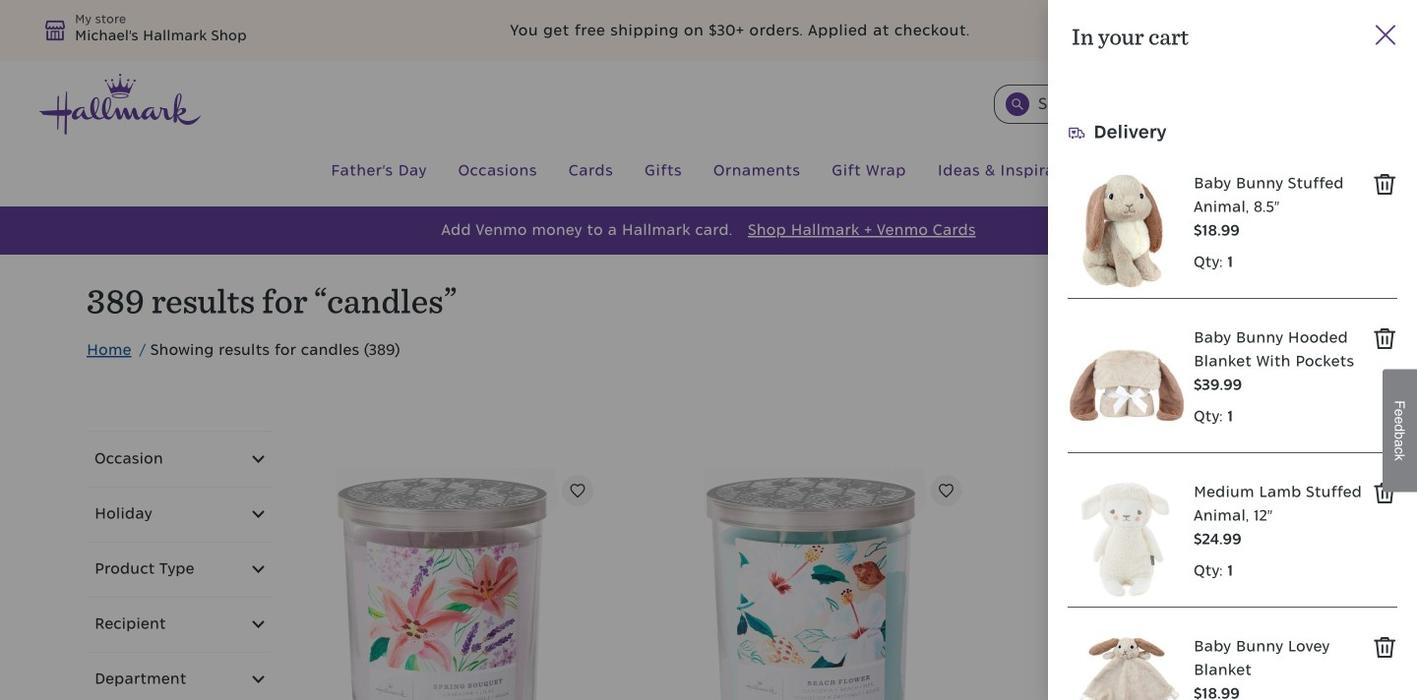 Task type: locate. For each thing, give the bounding box(es) containing it.
remove image inside medium lamb stuffed animal, 12" element
[[1374, 482, 1397, 505]]

remove image for medium lamb stuffed animal, 12" element
[[1374, 482, 1397, 505]]

remove image inside baby bunny hooded blanket with pockets 'element'
[[1374, 328, 1397, 350]]

remove image for the baby bunny stuffed animal, 8.5" element
[[1374, 173, 1397, 196]]

remove image
[[1374, 173, 1397, 196], [1374, 328, 1397, 350], [1374, 482, 1397, 505]]

2 vertical spatial remove image
[[1374, 482, 1397, 505]]

medium lamb stuffed animal, 12" element
[[1068, 481, 1398, 599]]

2 remove image from the top
[[1374, 328, 1397, 350]]

remove image for baby bunny hooded blanket with pockets 'element'
[[1374, 328, 1397, 350]]

remove image inside the baby bunny stuffed animal, 8.5" element
[[1374, 173, 1397, 196]]

baby bunny hooded blanket with pockets, , large image
[[1068, 327, 1186, 445]]

0 vertical spatial remove image
[[1374, 173, 1397, 196]]

1 vertical spatial remove image
[[1374, 328, 1397, 350]]

spring bouquet 3-wick jar candle, 16 oz. image
[[293, 468, 594, 701]]

baby bunny stuffed animal, 8.5" element
[[1068, 172, 1398, 290]]

status
[[87, 278, 1331, 320]]

3 remove image from the top
[[1374, 482, 1397, 505]]

remove image
[[1374, 637, 1397, 659]]

1 remove image from the top
[[1374, 173, 1397, 196]]

baby bunny lovey blanket element
[[1068, 636, 1398, 701]]

close minicart dialog image
[[1375, 24, 1397, 46]]

None search field
[[994, 85, 1219, 124]]



Task type: vqa. For each thing, say whether or not it's contained in the screenshot.
the Baby Bunny Lovey Blanket element
yes



Task type: describe. For each thing, give the bounding box(es) containing it.
main menu. menu bar
[[39, 136, 1378, 207]]

search image
[[1012, 98, 1024, 110]]

recipient element
[[87, 598, 273, 653]]

product type element
[[87, 542, 273, 598]]

baby bunny lovey blanket, , large image
[[1068, 636, 1186, 701]]

baby bunny hooded blanket with pockets element
[[1068, 327, 1398, 445]]

medium lamb stuffed animal, 12", , large image
[[1068, 481, 1186, 599]]

holiday element
[[87, 487, 273, 542]]

baby bunny stuffed animal, 8.5", , large image
[[1068, 172, 1186, 290]]

department element
[[87, 653, 273, 701]]

lavender sage 3-wick jar candle, 16 oz. image
[[1030, 468, 1331, 701]]

hallmark logo image
[[39, 74, 201, 135]]

beach flower 3-wick jar candle, 16 oz. image
[[662, 468, 962, 701]]

occasion element
[[87, 432, 273, 487]]



